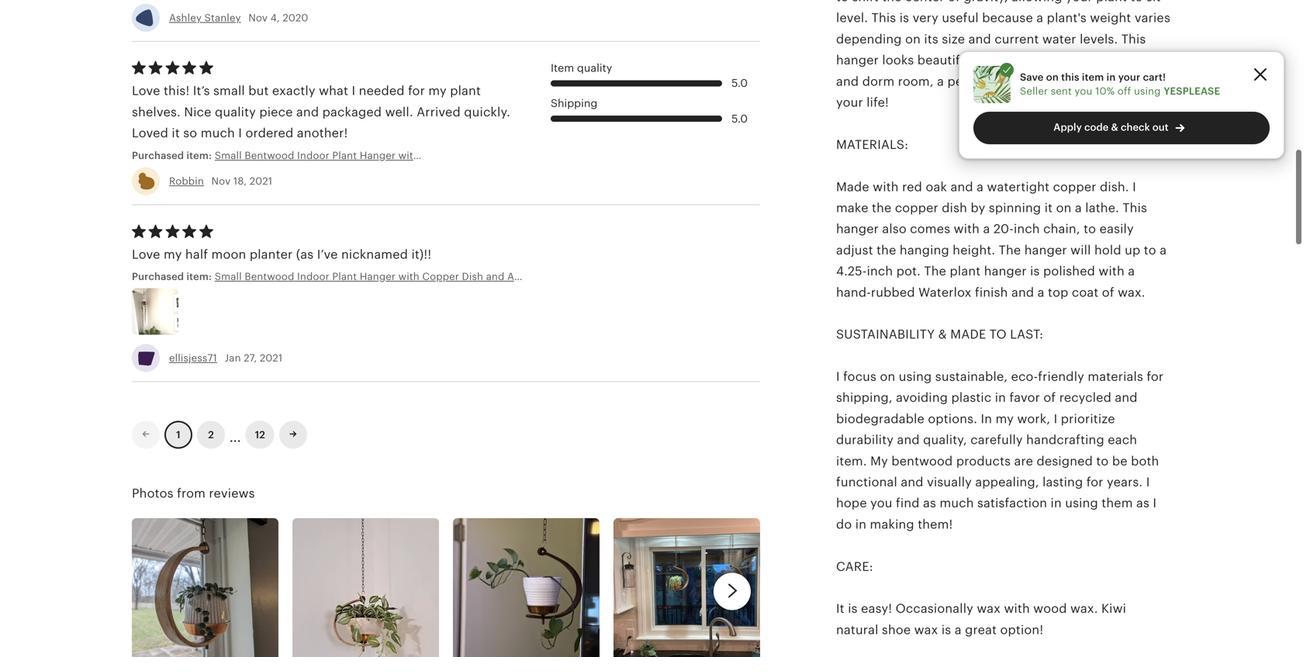 Task type: vqa. For each thing, say whether or not it's contained in the screenshot.
new
no



Task type: describe. For each thing, give the bounding box(es) containing it.
moon
[[212, 247, 246, 261]]

in down 'lasting'
[[1051, 497, 1062, 510]]

1 as from the left
[[924, 497, 937, 510]]

kiwi
[[1102, 602, 1127, 616]]

wood
[[1034, 602, 1068, 616]]

made with red oak and a watertight copper dish. i make the copper dish by spinning it on a lathe. this hanger also comes with a 20-inch chain, to easily adjust the hanging height. the hanger will hold up to a 4.25-inch pot. the plant hanger is polished with a hand-rubbed waterlox finish and a top coat of wax.
[[837, 180, 1168, 299]]

i right "work,"
[[1055, 412, 1058, 426]]

for inside love this!  it's small but exactly what i needed for my plant shelves. nice quality piece and packaged well. arrived quickly. loved it so much i ordered another!
[[408, 84, 425, 98]]

ordered
[[246, 126, 294, 140]]

1 vertical spatial hanger
[[1025, 243, 1068, 257]]

view details of this review photo by ellisjess71 image
[[132, 289, 179, 335]]

item
[[551, 62, 575, 74]]

2 link
[[197, 421, 225, 449]]

quality,
[[924, 433, 968, 447]]

it is easy! occasionally wax with wood wax. kiwi natural shoe wax is a great option!
[[837, 602, 1127, 637]]

them!
[[918, 518, 953, 532]]

find
[[896, 497, 920, 510]]

polished
[[1044, 264, 1096, 278]]

27,
[[244, 352, 257, 364]]

2 vertical spatial for
[[1087, 475, 1104, 489]]

i focus on using sustainable, eco-friendly materials for shipping, avoiding plastic in favor of recycled and biodegradable options. in my work, i prioritize durability and quality, carefully handcrafting each item. my bentwood products are designed to be both functional and visually appealing, lasting for years. i hope you find as much satisfaction in using them as i do in making them!
[[837, 370, 1164, 532]]

it inside made with red oak and a watertight copper dish. i make the copper dish by spinning it on a lathe. this hanger also comes with a 20-inch chain, to easily adjust the hanging height. the hanger will hold up to a 4.25-inch pot. the plant hanger is polished with a hand-rubbed waterlox finish and a top coat of wax.
[[1045, 201, 1053, 215]]

off
[[1118, 85, 1132, 97]]

plant inside made with red oak and a watertight copper dish. i make the copper dish by spinning it on a lathe. this hanger also comes with a 20-inch chain, to easily adjust the hanging height. the hanger will hold up to a 4.25-inch pot. the plant hanger is polished with a hand-rubbed waterlox finish and a top coat of wax.
[[950, 264, 981, 278]]

shipping,
[[837, 391, 893, 405]]

plastic
[[952, 391, 992, 405]]

item quality
[[551, 62, 613, 74]]

of inside i focus on using sustainable, eco-friendly materials for shipping, avoiding plastic in favor of recycled and biodegradable options. in my work, i prioritize durability and quality, carefully handcrafting each item. my bentwood products are designed to be both functional and visually appealing, lasting for years. i hope you find as much satisfaction in using them as i do in making them!
[[1044, 391, 1057, 405]]

a left lathe.
[[1076, 201, 1083, 215]]

needed
[[359, 84, 405, 98]]

is inside made with red oak and a watertight copper dish. i make the copper dish by spinning it on a lathe. this hanger also comes with a 20-inch chain, to easily adjust the hanging height. the hanger will hold up to a 4.25-inch pot. the plant hanger is polished with a hand-rubbed waterlox finish and a top coat of wax.
[[1031, 264, 1041, 278]]

top
[[1049, 285, 1069, 299]]

and down materials
[[1116, 391, 1138, 405]]

love this!  it's small but exactly what i needed for my plant shelves. nice quality piece and packaged well. arrived quickly. loved it so much i ordered another!
[[132, 84, 511, 140]]

save
[[1021, 71, 1044, 83]]

made
[[837, 180, 870, 194]]

you inside "save on this item in your cart! seller sent you 10% off using yesplease"
[[1075, 85, 1093, 97]]

lathe.
[[1086, 201, 1120, 215]]

work,
[[1018, 412, 1051, 426]]

packaged
[[323, 105, 382, 119]]

0 vertical spatial the
[[872, 201, 892, 215]]

0 horizontal spatial inch
[[867, 264, 894, 278]]

last:
[[1011, 328, 1044, 342]]

0 horizontal spatial my
[[164, 247, 182, 261]]

much inside i focus on using sustainable, eco-friendly materials for shipping, avoiding plastic in favor of recycled and biodegradable options. in my work, i prioritize durability and quality, carefully handcrafting each item. my bentwood products are designed to be both functional and visually appealing, lasting for years. i hope you find as much satisfaction in using them as i do in making them!
[[940, 497, 975, 510]]

functional
[[837, 475, 898, 489]]

1
[[176, 429, 181, 441]]

i left 'ordered'
[[238, 126, 242, 140]]

on inside i focus on using sustainable, eco-friendly materials for shipping, avoiding plastic in favor of recycled and biodegradable options. in my work, i prioritize durability and quality, carefully handcrafting each item. my bentwood products are designed to be both functional and visually appealing, lasting for years. i hope you find as much satisfaction in using them as i do in making them!
[[881, 370, 896, 384]]

ashley
[[169, 12, 202, 24]]

5.0 for shipping
[[732, 113, 748, 125]]

1 vertical spatial to
[[1145, 243, 1157, 257]]

prioritize
[[1062, 412, 1116, 426]]

12
[[255, 429, 265, 441]]

1 vertical spatial nov
[[211, 175, 231, 187]]

love for love my half moon planter (as i've nicknamed it)!!
[[132, 247, 160, 261]]

both
[[1132, 454, 1160, 468]]

and up bentwood
[[898, 433, 920, 447]]

2 as from the left
[[1137, 497, 1150, 510]]

0 vertical spatial nov
[[249, 12, 268, 24]]

my inside love this!  it's small but exactly what i needed for my plant shelves. nice quality piece and packaged well. arrived quickly. loved it so much i ordered another!
[[429, 84, 447, 98]]

i left focus
[[837, 370, 840, 384]]

photos from reviews
[[132, 487, 255, 501]]

from
[[177, 487, 206, 501]]

avoiding
[[897, 391, 949, 405]]

products
[[957, 454, 1011, 468]]

height.
[[953, 243, 996, 257]]

and right finish at the right of the page
[[1012, 285, 1035, 299]]

option!
[[1001, 623, 1044, 637]]

it's
[[193, 84, 210, 98]]

rubbed
[[872, 285, 916, 299]]

1 horizontal spatial wax
[[977, 602, 1001, 616]]

4.25-
[[837, 264, 867, 278]]

10%
[[1096, 85, 1115, 97]]

it inside love this!  it's small but exactly what i needed for my plant shelves. nice quality piece and packaged well. arrived quickly. loved it so much i ordered another!
[[172, 126, 180, 140]]

my
[[871, 454, 889, 468]]

made
[[951, 328, 987, 342]]

my inside i focus on using sustainable, eco-friendly materials for shipping, avoiding plastic in favor of recycled and biodegradable options. in my work, i prioritize durability and quality, carefully handcrafting each item. my bentwood products are designed to be both functional and visually appealing, lasting for years. i hope you find as much satisfaction in using them as i do in making them!
[[996, 412, 1015, 426]]

0 horizontal spatial is
[[849, 602, 858, 616]]

jan
[[225, 352, 241, 364]]

a down up
[[1129, 264, 1136, 278]]

0 horizontal spatial &
[[939, 328, 948, 342]]

in right do
[[856, 518, 867, 532]]

shipping
[[551, 97, 598, 109]]

purchased item: for this!
[[132, 150, 215, 161]]

carefully
[[971, 433, 1024, 447]]

your
[[1119, 71, 1141, 83]]

shoe
[[882, 623, 911, 637]]

visually
[[928, 475, 973, 489]]

but
[[249, 84, 269, 98]]

i down both on the bottom right
[[1147, 475, 1151, 489]]

this!
[[164, 84, 190, 98]]

materials:
[[837, 138, 909, 152]]

adjust
[[837, 243, 874, 257]]

wax. inside made with red oak and a watertight copper dish. i make the copper dish by spinning it on a lathe. this hanger also comes with a 20-inch chain, to easily adjust the hanging height. the hanger will hold up to a 4.25-inch pot. the plant hanger is polished with a hand-rubbed waterlox finish and a top coat of wax.
[[1119, 285, 1146, 299]]

20-
[[994, 222, 1014, 236]]

5.0 for item quality
[[732, 77, 748, 89]]

nicknamed
[[341, 247, 408, 261]]

i inside made with red oak and a watertight copper dish. i make the copper dish by spinning it on a lathe. this hanger also comes with a 20-inch chain, to easily adjust the hanging height. the hanger will hold up to a 4.25-inch pot. the plant hanger is polished with a hand-rubbed waterlox finish and a top coat of wax.
[[1133, 180, 1137, 194]]

apply code & check out
[[1054, 121, 1169, 133]]

1 link
[[165, 421, 192, 449]]

ellisjess71 link
[[169, 352, 217, 364]]

2 horizontal spatial for
[[1147, 370, 1164, 384]]

friendly
[[1039, 370, 1085, 384]]

0 vertical spatial hanger
[[837, 222, 879, 236]]

recycled
[[1060, 391, 1112, 405]]

and up the find
[[901, 475, 924, 489]]

hold
[[1095, 243, 1122, 257]]

0 vertical spatial inch
[[1014, 222, 1041, 236]]

make
[[837, 201, 869, 215]]

2 vertical spatial hanger
[[985, 264, 1027, 278]]

with down hold
[[1099, 264, 1125, 278]]

in inside "save on this item in your cart! seller sent you 10% off using yesplease"
[[1107, 71, 1116, 83]]

lasting
[[1043, 475, 1084, 489]]

also
[[883, 222, 907, 236]]

spinning
[[990, 201, 1042, 215]]

love my half moon planter (as i've nicknamed it)!!
[[132, 247, 432, 261]]

arrived
[[417, 105, 461, 119]]

i've
[[317, 247, 338, 261]]

waterlox
[[919, 285, 972, 299]]

biodegradable
[[837, 412, 925, 426]]

so
[[183, 126, 197, 140]]

satisfaction
[[978, 497, 1048, 510]]

shelves.
[[132, 105, 181, 119]]

handcrafting
[[1027, 433, 1105, 447]]



Task type: locate. For each thing, give the bounding box(es) containing it.
0 vertical spatial using
[[1135, 85, 1162, 97]]

1 vertical spatial wax
[[915, 623, 939, 637]]

with left red
[[873, 180, 899, 194]]

0 vertical spatial it
[[172, 126, 180, 140]]

natural
[[837, 623, 879, 637]]

is
[[1031, 264, 1041, 278], [849, 602, 858, 616], [942, 623, 952, 637]]

a up by
[[977, 180, 984, 194]]

comes
[[911, 222, 951, 236]]

purchased for love my half moon planter (as i've nicknamed it)!!
[[132, 271, 184, 283]]

1 vertical spatial &
[[939, 328, 948, 342]]

1 vertical spatial copper
[[896, 201, 939, 215]]

item.
[[837, 454, 868, 468]]

1 vertical spatial it
[[1045, 201, 1053, 215]]

apply code & check out link
[[974, 112, 1271, 144]]

i right dish.
[[1133, 180, 1137, 194]]

on up chain,
[[1057, 201, 1072, 215]]

you
[[1075, 85, 1093, 97], [871, 497, 893, 510]]

1 vertical spatial is
[[849, 602, 858, 616]]

sustainability & made to last:
[[837, 328, 1044, 342]]

love left half
[[132, 247, 160, 261]]

1 horizontal spatial of
[[1103, 285, 1115, 299]]

code
[[1085, 121, 1109, 133]]

quality
[[577, 62, 613, 74], [215, 105, 256, 119]]

item: for half
[[187, 271, 212, 283]]

2021 right 27,
[[260, 352, 283, 364]]

using inside "save on this item in your cart! seller sent you 10% off using yesplease"
[[1135, 85, 1162, 97]]

check
[[1122, 121, 1151, 133]]

much right so
[[201, 126, 235, 140]]

item: down so
[[187, 150, 212, 161]]

it left so
[[172, 126, 180, 140]]

hand-
[[837, 285, 872, 299]]

2 horizontal spatial is
[[1031, 264, 1041, 278]]

a inside it is easy! occasionally wax with wood wax. kiwi natural shoe wax is a great option!
[[955, 623, 962, 637]]

with up "height."
[[954, 222, 980, 236]]

using down 'lasting'
[[1066, 497, 1099, 510]]

to right up
[[1145, 243, 1157, 257]]

hanger down chain,
[[1025, 243, 1068, 257]]

1 purchased item: from the top
[[132, 150, 215, 161]]

on inside "save on this item in your cart! seller sent you 10% off using yesplease"
[[1047, 71, 1059, 83]]

2 purchased item: from the top
[[132, 271, 215, 283]]

purchased for love this!  it's small but exactly what i needed for my plant shelves. nice quality piece and packaged well. arrived quickly. loved it so much i ordered another!
[[132, 150, 184, 161]]

nov left the 18,
[[211, 175, 231, 187]]

red
[[903, 180, 923, 194]]

favor
[[1010, 391, 1041, 405]]

1 vertical spatial for
[[1147, 370, 1164, 384]]

of down friendly
[[1044, 391, 1057, 405]]

0 vertical spatial purchased
[[132, 150, 184, 161]]

0 horizontal spatial you
[[871, 497, 893, 510]]

1 vertical spatial wax.
[[1071, 602, 1099, 616]]

i right them on the bottom right of the page
[[1154, 497, 1157, 510]]

0 vertical spatial item:
[[187, 150, 212, 161]]

0 vertical spatial my
[[429, 84, 447, 98]]

for up the well.
[[408, 84, 425, 98]]

copper down red
[[896, 201, 939, 215]]

in
[[1107, 71, 1116, 83], [996, 391, 1007, 405], [1051, 497, 1062, 510], [856, 518, 867, 532]]

i right what
[[352, 84, 356, 98]]

the down also
[[877, 243, 897, 257]]

0 horizontal spatial much
[[201, 126, 235, 140]]

quality down small
[[215, 105, 256, 119]]

my up arrived
[[429, 84, 447, 98]]

years.
[[1108, 475, 1144, 489]]

1 vertical spatial using
[[899, 370, 933, 384]]

1 vertical spatial quality
[[215, 105, 256, 119]]

2 vertical spatial on
[[881, 370, 896, 384]]

0 horizontal spatial wax.
[[1071, 602, 1099, 616]]

quality inside love this!  it's small but exactly what i needed for my plant shelves. nice quality piece and packaged well. arrived quickly. loved it so much i ordered another!
[[215, 105, 256, 119]]

1 horizontal spatial my
[[429, 84, 447, 98]]

in
[[981, 412, 993, 426]]

focus
[[844, 370, 877, 384]]

ashley stanley link
[[169, 12, 241, 24]]

1 vertical spatial love
[[132, 247, 160, 261]]

a right up
[[1161, 243, 1168, 257]]

it
[[837, 602, 845, 616]]

18,
[[234, 175, 247, 187]]

0 horizontal spatial using
[[899, 370, 933, 384]]

plant inside love this!  it's small but exactly what i needed for my plant shelves. nice quality piece and packaged well. arrived quickly. loved it so much i ordered another!
[[450, 84, 481, 98]]

each
[[1109, 433, 1138, 447]]

making
[[871, 518, 915, 532]]

my
[[429, 84, 447, 98], [164, 247, 182, 261], [996, 412, 1015, 426]]

& right code
[[1112, 121, 1119, 133]]

2 horizontal spatial using
[[1135, 85, 1162, 97]]

1 horizontal spatial plant
[[950, 264, 981, 278]]

item:
[[187, 150, 212, 161], [187, 271, 212, 283]]

to left be
[[1097, 454, 1109, 468]]

0 vertical spatial quality
[[577, 62, 613, 74]]

them
[[1102, 497, 1134, 510]]

chain,
[[1044, 222, 1081, 236]]

this
[[1123, 201, 1148, 215]]

1 vertical spatial purchased item:
[[132, 271, 215, 283]]

0 horizontal spatial it
[[172, 126, 180, 140]]

1 vertical spatial inch
[[867, 264, 894, 278]]

0 horizontal spatial wax
[[915, 623, 939, 637]]

you down item
[[1075, 85, 1093, 97]]

1 vertical spatial you
[[871, 497, 893, 510]]

and down exactly
[[296, 105, 319, 119]]

& left made at the right of page
[[939, 328, 948, 342]]

0 horizontal spatial the
[[925, 264, 947, 278]]

hanger up 'adjust'
[[837, 222, 879, 236]]

1 horizontal spatial nov
[[249, 12, 268, 24]]

oak
[[926, 180, 948, 194]]

1 vertical spatial item:
[[187, 271, 212, 283]]

much inside love this!  it's small but exactly what i needed for my plant shelves. nice quality piece and packaged well. arrived quickly. loved it so much i ordered another!
[[201, 126, 235, 140]]

and up dish
[[951, 180, 974, 194]]

inch down spinning
[[1014, 222, 1041, 236]]

apply
[[1054, 121, 1083, 133]]

love for love this!  it's small but exactly what i needed for my plant shelves. nice quality piece and packaged well. arrived quickly. loved it so much i ordered another!
[[132, 84, 160, 98]]

1 horizontal spatial it
[[1045, 201, 1053, 215]]

1 horizontal spatial wax.
[[1119, 285, 1146, 299]]

1 horizontal spatial the
[[999, 243, 1022, 257]]

pot.
[[897, 264, 921, 278]]

hanger
[[837, 222, 879, 236], [1025, 243, 1068, 257], [985, 264, 1027, 278]]

love inside love this!  it's small but exactly what i needed for my plant shelves. nice quality piece and packaged well. arrived quickly. loved it so much i ordered another!
[[132, 84, 160, 98]]

it)!!
[[412, 247, 432, 261]]

in up 10%
[[1107, 71, 1116, 83]]

the down 20-
[[999, 243, 1022, 257]]

2 vertical spatial using
[[1066, 497, 1099, 510]]

0 vertical spatial wax
[[977, 602, 1001, 616]]

planter
[[250, 247, 293, 261]]

cart!
[[1144, 71, 1167, 83]]

0 vertical spatial 5.0
[[732, 77, 748, 89]]

2 vertical spatial my
[[996, 412, 1015, 426]]

0 horizontal spatial plant
[[450, 84, 481, 98]]

the up also
[[872, 201, 892, 215]]

quickly.
[[464, 105, 511, 119]]

using up avoiding at right
[[899, 370, 933, 384]]

to
[[990, 328, 1007, 342]]

piece
[[260, 105, 293, 119]]

quality right "item"
[[577, 62, 613, 74]]

1 horizontal spatial is
[[942, 623, 952, 637]]

2020
[[283, 12, 308, 24]]

2 love from the top
[[132, 247, 160, 261]]

2 horizontal spatial my
[[996, 412, 1015, 426]]

1 vertical spatial the
[[877, 243, 897, 257]]

and inside love this!  it's small but exactly what i needed for my plant shelves. nice quality piece and packaged well. arrived quickly. loved it so much i ordered another!
[[296, 105, 319, 119]]

robbin nov 18, 2021
[[169, 175, 273, 187]]

0 vertical spatial of
[[1103, 285, 1115, 299]]

2021 for robbin nov 18, 2021
[[250, 175, 273, 187]]

0 horizontal spatial as
[[924, 497, 937, 510]]

1 horizontal spatial as
[[1137, 497, 1150, 510]]

for right materials
[[1147, 370, 1164, 384]]

wax
[[977, 602, 1001, 616], [915, 623, 939, 637]]

1 item: from the top
[[187, 150, 212, 161]]

0 vertical spatial love
[[132, 84, 160, 98]]

of inside made with red oak and a watertight copper dish. i make the copper dish by spinning it on a lathe. this hanger also comes with a 20-inch chain, to easily adjust the hanging height. the hanger will hold up to a 4.25-inch pot. the plant hanger is polished with a hand-rubbed waterlox finish and a top coat of wax.
[[1103, 285, 1115, 299]]

1 vertical spatial 2021
[[260, 352, 283, 364]]

finish
[[976, 285, 1009, 299]]

be
[[1113, 454, 1128, 468]]

0 horizontal spatial quality
[[215, 105, 256, 119]]

0 vertical spatial much
[[201, 126, 235, 140]]

1 vertical spatial plant
[[950, 264, 981, 278]]

purchased down the loved
[[132, 150, 184, 161]]

with inside it is easy! occasionally wax with wood wax. kiwi natural shoe wax is a great option!
[[1005, 602, 1031, 616]]

hope
[[837, 497, 868, 510]]

0 horizontal spatial copper
[[896, 201, 939, 215]]

plant down "height."
[[950, 264, 981, 278]]

you up making
[[871, 497, 893, 510]]

plant up quickly.
[[450, 84, 481, 98]]

wax up 'great'
[[977, 602, 1001, 616]]

1 purchased from the top
[[132, 150, 184, 161]]

on up sent
[[1047, 71, 1059, 83]]

2021 for ellisjess71 jan 27, 2021
[[260, 352, 283, 364]]

1 horizontal spatial much
[[940, 497, 975, 510]]

i
[[352, 84, 356, 98], [238, 126, 242, 140], [1133, 180, 1137, 194], [837, 370, 840, 384], [1055, 412, 1058, 426], [1147, 475, 1151, 489], [1154, 497, 1157, 510]]

it
[[172, 126, 180, 140], [1045, 201, 1053, 215]]

ellisjess71 jan 27, 2021
[[169, 352, 283, 364]]

inch
[[1014, 222, 1041, 236], [867, 264, 894, 278]]

nov left the 4,
[[249, 12, 268, 24]]

the up the waterlox
[[925, 264, 947, 278]]

using down cart!
[[1135, 85, 1162, 97]]

2 vertical spatial is
[[942, 623, 952, 637]]

seller
[[1021, 85, 1049, 97]]

much down visually
[[940, 497, 975, 510]]

designed
[[1037, 454, 1094, 468]]

hanging
[[900, 243, 950, 257]]

as right them on the bottom right of the page
[[1137, 497, 1150, 510]]

0 vertical spatial &
[[1112, 121, 1119, 133]]

1 5.0 from the top
[[732, 77, 748, 89]]

a left 20-
[[984, 222, 991, 236]]

purchased
[[132, 150, 184, 161], [132, 271, 184, 283]]

purchased item: for my
[[132, 271, 215, 283]]

1 vertical spatial purchased
[[132, 271, 184, 283]]

yesplease
[[1164, 85, 1221, 97]]

1 vertical spatial of
[[1044, 391, 1057, 405]]

coat
[[1073, 285, 1099, 299]]

0 vertical spatial the
[[999, 243, 1022, 257]]

0 vertical spatial for
[[408, 84, 425, 98]]

purchased up view details of this review photo by ellisjess71
[[132, 271, 184, 283]]

copper up lathe.
[[1054, 180, 1097, 194]]

with
[[873, 180, 899, 194], [954, 222, 980, 236], [1099, 264, 1125, 278], [1005, 602, 1031, 616]]

hanger up finish at the right of the page
[[985, 264, 1027, 278]]

great
[[966, 623, 997, 637]]

on inside made with red oak and a watertight copper dish. i make the copper dish by spinning it on a lathe. this hanger also comes with a 20-inch chain, to easily adjust the hanging height. the hanger will hold up to a 4.25-inch pot. the plant hanger is polished with a hand-rubbed waterlox finish and a top coat of wax.
[[1057, 201, 1072, 215]]

nov
[[249, 12, 268, 24], [211, 175, 231, 187]]

by
[[971, 201, 986, 215]]

1 horizontal spatial for
[[1087, 475, 1104, 489]]

(as
[[296, 247, 314, 261]]

wax. inside it is easy! occasionally wax with wood wax. kiwi natural shoe wax is a great option!
[[1071, 602, 1099, 616]]

0 vertical spatial you
[[1075, 85, 1093, 97]]

appealing,
[[976, 475, 1040, 489]]

0 vertical spatial copper
[[1054, 180, 1097, 194]]

1 horizontal spatial using
[[1066, 497, 1099, 510]]

small
[[213, 84, 245, 98]]

0 vertical spatial on
[[1047, 71, 1059, 83]]

for left years. on the bottom
[[1087, 475, 1104, 489]]

inch up rubbed
[[867, 264, 894, 278]]

are
[[1015, 454, 1034, 468]]

to inside i focus on using sustainable, eco-friendly materials for shipping, avoiding plastic in favor of recycled and biodegradable options. in my work, i prioritize durability and quality, carefully handcrafting each item. my bentwood products are designed to be both functional and visually appealing, lasting for years. i hope you find as much satisfaction in using them as i do in making them!
[[1097, 454, 1109, 468]]

1 horizontal spatial copper
[[1054, 180, 1097, 194]]

0 vertical spatial purchased item:
[[132, 150, 215, 161]]

eco-
[[1012, 370, 1039, 384]]

nice
[[184, 105, 212, 119]]

to up will
[[1084, 222, 1097, 236]]

0 horizontal spatial nov
[[211, 175, 231, 187]]

wax. down up
[[1119, 285, 1146, 299]]

1 vertical spatial my
[[164, 247, 182, 261]]

1 vertical spatial on
[[1057, 201, 1072, 215]]

is right it
[[849, 602, 858, 616]]

you inside i focus on using sustainable, eco-friendly materials for shipping, avoiding plastic in favor of recycled and biodegradable options. in my work, i prioritize durability and quality, carefully handcrafting each item. my bentwood products are designed to be both functional and visually appealing, lasting for years. i hope you find as much satisfaction in using them as i do in making them!
[[871, 497, 893, 510]]

wax down occasionally
[[915, 623, 939, 637]]

plant
[[450, 84, 481, 98], [950, 264, 981, 278]]

item: down half
[[187, 271, 212, 283]]

1 horizontal spatial &
[[1112, 121, 1119, 133]]

2 item: from the top
[[187, 271, 212, 283]]

2
[[208, 429, 214, 441]]

easy!
[[862, 602, 893, 616]]

1 vertical spatial much
[[940, 497, 975, 510]]

is down occasionally
[[942, 623, 952, 637]]

purchased item: down so
[[132, 150, 215, 161]]

is left 'polished'
[[1031, 264, 1041, 278]]

a left 'great'
[[955, 623, 962, 637]]

1 horizontal spatial quality
[[577, 62, 613, 74]]

2021 right the 18,
[[250, 175, 273, 187]]

0 vertical spatial wax.
[[1119, 285, 1146, 299]]

in left favor at the right of page
[[996, 391, 1007, 405]]

my right 'in'
[[996, 412, 1015, 426]]

2 5.0 from the top
[[732, 113, 748, 125]]

on right focus
[[881, 370, 896, 384]]

care:
[[837, 560, 874, 574]]

purchased item: down half
[[132, 271, 215, 283]]

1 vertical spatial the
[[925, 264, 947, 278]]

1 vertical spatial 5.0
[[732, 113, 748, 125]]

up
[[1126, 243, 1141, 257]]

what
[[319, 84, 349, 98]]

loved
[[132, 126, 168, 140]]

purchased item:
[[132, 150, 215, 161], [132, 271, 215, 283]]

love up shelves.
[[132, 84, 160, 98]]

2 purchased from the top
[[132, 271, 184, 283]]

a left "top"
[[1038, 285, 1045, 299]]

2 vertical spatial to
[[1097, 454, 1109, 468]]

0 vertical spatial to
[[1084, 222, 1097, 236]]

1 love from the top
[[132, 84, 160, 98]]

my left half
[[164, 247, 182, 261]]

wax. left kiwi
[[1071, 602, 1099, 616]]

1 horizontal spatial you
[[1075, 85, 1093, 97]]

it up chain,
[[1045, 201, 1053, 215]]

1 horizontal spatial inch
[[1014, 222, 1041, 236]]

will
[[1071, 243, 1092, 257]]

item: for it's
[[187, 150, 212, 161]]

0 horizontal spatial of
[[1044, 391, 1057, 405]]

another!
[[297, 126, 348, 140]]

of right "coat"
[[1103, 285, 1115, 299]]

with up option!
[[1005, 602, 1031, 616]]

0 horizontal spatial for
[[408, 84, 425, 98]]

0 vertical spatial plant
[[450, 84, 481, 98]]

materials
[[1088, 370, 1144, 384]]

as up them!
[[924, 497, 937, 510]]

0 vertical spatial 2021
[[250, 175, 273, 187]]



